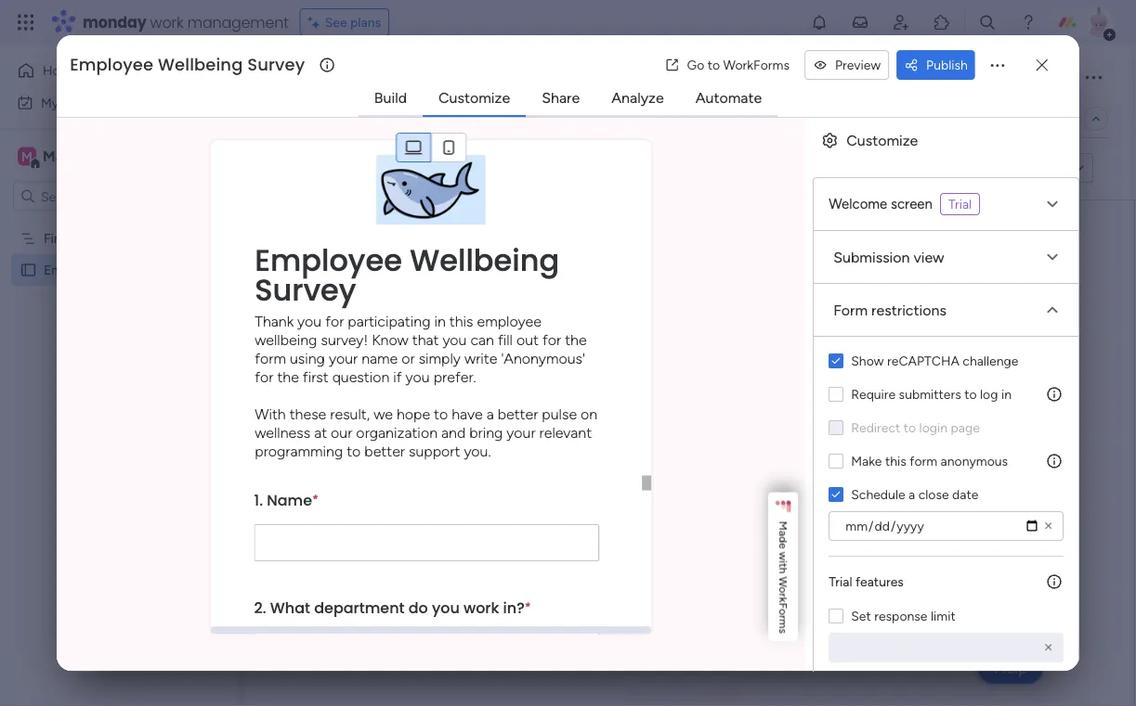 Task type: locate. For each thing, give the bounding box(es) containing it.
let's
[[518, 354, 564, 385]]

0 horizontal spatial wellbeing
[[158, 53, 243, 77]]

at
[[314, 425, 327, 442]]

1 horizontal spatial work
[[150, 12, 184, 33]]

employee inside 'field'
[[70, 53, 153, 77]]

1 horizontal spatial automate
[[969, 111, 1027, 127]]

schedule a close date
[[851, 487, 978, 503]]

by right start
[[627, 354, 654, 385]]

list box containing first board
[[0, 219, 237, 537]]

this inside thank you for participating in this employee wellbeing survey! know that you can fill out for the form using your name or simply write 'anonymous' for the first question if you prefer.
[[449, 313, 473, 331]]

0 horizontal spatial in
[[434, 313, 446, 331]]

employee well-being survey
[[282, 62, 598, 93], [44, 262, 207, 278]]

2 horizontal spatial a
[[908, 487, 915, 503]]

better up bring
[[498, 406, 538, 424]]

0 horizontal spatial customize
[[439, 89, 510, 106]]

0 vertical spatial in
[[434, 313, 446, 331]]

a inside "region"
[[908, 487, 915, 503]]

your inside with these result, we hope to have a better pulse on wellness at our organization and bring your relevant programming to better support you.
[[507, 425, 536, 442]]

page
[[951, 420, 980, 436]]

customize link
[[424, 81, 525, 114]]

build inside button
[[656, 426, 689, 443]]

d
[[777, 537, 790, 543]]

that
[[412, 332, 439, 349]]

1 horizontal spatial the
[[565, 332, 587, 349]]

1 vertical spatial m
[[777, 522, 790, 531]]

a inside button
[[777, 531, 790, 537]]

0 vertical spatial work
[[150, 12, 184, 33]]

region containing show recaptcha challenge
[[814, 337, 1078, 693]]

wellbeing inside form "form"
[[410, 240, 559, 281]]

employee well-being survey down board
[[44, 262, 207, 278]]

form down wellbeing
[[255, 350, 286, 368]]

0 horizontal spatial by
[[435, 160, 451, 177]]

well- up add view icon
[[398, 62, 454, 93]]

1 horizontal spatial by
[[627, 354, 654, 385]]

make
[[851, 454, 882, 470]]

you right do
[[432, 597, 459, 618]]

to inside button
[[708, 57, 720, 73]]

employee wellbeing survey inside form "form"
[[255, 240, 559, 311]]

1 vertical spatial employee wellbeing survey
[[255, 240, 559, 311]]

in up that on the top left of page
[[434, 313, 446, 331]]

0 horizontal spatial for
[[255, 369, 274, 387]]

public board image
[[20, 262, 37, 279]]

0 vertical spatial /
[[1049, 70, 1054, 86]]

0 horizontal spatial m
[[21, 149, 32, 164]]

invite / 1
[[1013, 70, 1063, 86]]

your inside thank you for participating in this employee wellbeing survey! know that you can fill out for the form using your name or simply write 'anonymous' for the first question if you prefer.
[[329, 350, 358, 368]]

f
[[777, 603, 790, 609]]

/ inside "invite / 1" button
[[1049, 70, 1054, 86]]

option
[[0, 222, 237, 226]]

1 horizontal spatial build
[[656, 426, 689, 443]]

list box
[[0, 219, 237, 537]]

apps image
[[933, 13, 951, 32]]

your
[[329, 350, 358, 368], [755, 354, 804, 385], [507, 425, 536, 442]]

0 horizontal spatial well-
[[104, 262, 133, 278]]

1 horizontal spatial better
[[498, 406, 538, 424]]

0 vertical spatial being
[[454, 62, 518, 93]]

0 horizontal spatial being
[[133, 262, 165, 278]]

employee wellbeing survey inside 'field'
[[70, 53, 305, 77]]

1 vertical spatial in
[[1001, 387, 1011, 403]]

workspace selection element
[[18, 145, 155, 170]]

0 vertical spatial survey
[[247, 53, 305, 77]]

form form
[[57, 118, 805, 692]]

2. what department do you work in? *
[[254, 597, 530, 618]]

1 horizontal spatial trial
[[948, 197, 972, 212]]

work left the 'in?'
[[463, 597, 499, 618]]

m up the d
[[777, 522, 790, 531]]

your down survey!
[[329, 350, 358, 368]]

work inside group
[[463, 597, 499, 618]]

invite members image
[[892, 13, 910, 32]]

automate for automate
[[696, 89, 762, 106]]

form down redirect to login page
[[909, 454, 937, 470]]

1 vertical spatial trial
[[829, 575, 852, 590]]

this right make
[[885, 454, 906, 470]]

to right go
[[708, 57, 720, 73]]

0 vertical spatial employee well-being survey
[[282, 62, 598, 93]]

to
[[708, 57, 720, 73], [964, 387, 977, 403], [434, 406, 448, 424], [903, 420, 916, 436], [347, 443, 361, 461]]

have
[[452, 406, 483, 424]]

wellbeing up employee
[[410, 240, 559, 281]]

0 horizontal spatial work
[[62, 95, 90, 111]]

0 vertical spatial r
[[777, 594, 790, 598]]

0 vertical spatial trial
[[948, 197, 972, 212]]

wellbeing down the "monday work management"
[[158, 53, 243, 77]]

form up require
[[810, 354, 862, 385]]

0 horizontal spatial your
[[329, 350, 358, 368]]

name
[[362, 350, 398, 368]]

0 vertical spatial build
[[374, 89, 407, 106]]

1 horizontal spatial a
[[777, 531, 790, 537]]

form left add view icon
[[369, 111, 399, 127]]

you
[[297, 313, 322, 331], [443, 332, 467, 349], [406, 369, 430, 387], [432, 597, 459, 618]]

/ left 4
[[1031, 111, 1036, 127]]

/ left the 1
[[1049, 70, 1054, 86]]

1 vertical spatial better
[[365, 443, 405, 461]]

the down using
[[277, 369, 299, 387]]

0 horizontal spatial *
[[312, 492, 317, 506]]

redirect to login page
[[851, 420, 980, 436]]

2 horizontal spatial your
[[755, 354, 804, 385]]

work right the my
[[62, 95, 90, 111]]

form left link at the top right of the page
[[1008, 160, 1035, 176]]

*
[[312, 492, 317, 506], [524, 600, 530, 614]]

select product image
[[17, 13, 35, 32]]

for up survey!
[[325, 313, 344, 331]]

1 horizontal spatial customize
[[846, 132, 918, 149]]

build form button
[[641, 416, 739, 453]]

1 horizontal spatial wellbeing
[[410, 240, 559, 281]]

monday work management
[[83, 12, 289, 33]]

1 vertical spatial build
[[656, 426, 689, 443]]

2 horizontal spatial work
[[463, 597, 499, 618]]

automate right the autopilot icon
[[969, 111, 1027, 127]]

features
[[855, 575, 903, 590]]

m inside m a d e w i t h w o r k f o r m s button
[[777, 522, 790, 531]]

2 vertical spatial for
[[255, 369, 274, 387]]

form restrictions button
[[814, 284, 1078, 337]]

0 horizontal spatial trial
[[829, 575, 852, 590]]

form
[[1008, 160, 1035, 176], [255, 350, 286, 368], [810, 354, 862, 385], [693, 426, 724, 443], [909, 454, 937, 470]]

0 horizontal spatial survey
[[169, 262, 207, 278]]

for up with
[[255, 369, 274, 387]]

r up f in the right of the page
[[777, 594, 790, 598]]

o up m
[[777, 609, 790, 616]]

0 horizontal spatial build
[[374, 89, 407, 106]]

1 horizontal spatial /
[[1049, 70, 1054, 86]]

set response limit
[[851, 609, 955, 625]]

a left close
[[908, 487, 915, 503]]

copy form link
[[973, 160, 1058, 176]]

employee wellbeing survey down the "monday work management"
[[70, 53, 305, 77]]

a up e
[[777, 531, 790, 537]]

well- down board
[[104, 262, 133, 278]]

publish button
[[897, 50, 975, 80]]

1 horizontal spatial employee well-being survey
[[282, 62, 598, 93]]

to left log
[[964, 387, 977, 403]]

this
[[449, 313, 473, 331], [885, 454, 906, 470]]

1 vertical spatial being
[[133, 262, 165, 278]]

in right log
[[1001, 387, 1011, 403]]

work up employee wellbeing survey 'field'
[[150, 12, 184, 33]]

2 vertical spatial work
[[463, 597, 499, 618]]

0 vertical spatial a
[[486, 406, 494, 424]]

1 vertical spatial /
[[1031, 111, 1036, 127]]

m left main
[[21, 149, 32, 164]]

log
[[980, 387, 998, 403]]

w
[[777, 552, 790, 561]]

bring
[[469, 425, 503, 442]]

my work button
[[11, 88, 200, 118]]

1 vertical spatial this
[[885, 454, 906, 470]]

1 horizontal spatial in
[[1001, 387, 1011, 403]]

trial right screen
[[948, 197, 972, 212]]

1 vertical spatial well-
[[104, 262, 133, 278]]

out
[[517, 332, 539, 349]]

build link
[[359, 81, 422, 114]]

1 vertical spatial customize
[[846, 132, 918, 149]]

what department do you work in? element
[[254, 597, 524, 618]]

you up wellbeing
[[297, 313, 322, 331]]

submission
[[833, 249, 910, 266]]

trial left features
[[829, 575, 852, 590]]

require submitters to log in
[[851, 387, 1011, 403]]

see
[[325, 14, 347, 30]]

form up show at the bottom right
[[833, 302, 867, 319]]

survey!
[[321, 332, 368, 349]]

the up start
[[565, 332, 587, 349]]

1 horizontal spatial being
[[454, 62, 518, 93]]

1 horizontal spatial form
[[833, 302, 867, 319]]

let's start by building your form
[[518, 354, 862, 385]]

0 vertical spatial employee wellbeing survey
[[70, 53, 305, 77]]

your right bring
[[507, 425, 536, 442]]

employee up my work button
[[70, 53, 153, 77]]

1 horizontal spatial well-
[[398, 62, 454, 93]]

1 vertical spatial r
[[777, 616, 790, 620]]

help image
[[1019, 13, 1038, 32]]

automate / 4
[[969, 111, 1047, 127]]

1 vertical spatial form
[[833, 302, 867, 319]]

0 vertical spatial well-
[[398, 62, 454, 93]]

1 o from the top
[[777, 587, 790, 594]]

1 vertical spatial *
[[524, 600, 530, 614]]

m inside workspace icon
[[21, 149, 32, 164]]

recaptcha
[[887, 354, 959, 369]]

m
[[777, 620, 790, 629]]

0 vertical spatial this
[[449, 313, 473, 331]]

survey down management
[[247, 53, 305, 77]]

1 vertical spatial wellbeing
[[410, 240, 559, 281]]

wellbeing inside employee wellbeing survey 'field'
[[158, 53, 243, 77]]

form button
[[355, 104, 413, 134]]

0 horizontal spatial automate
[[696, 89, 762, 106]]

employee inside form "form"
[[255, 240, 402, 281]]

share link
[[527, 81, 595, 114]]

show recaptcha challenge
[[851, 354, 1018, 369]]

trial for trial
[[948, 197, 972, 212]]

m for m a d e w i t h w o r k f o r m s
[[777, 522, 790, 531]]

anonymous
[[940, 454, 1008, 470]]

survey
[[247, 53, 305, 77], [255, 269, 356, 311]]

employee wellbeing survey up participating
[[255, 240, 559, 311]]

go to workforms button
[[657, 50, 797, 80]]

on
[[581, 406, 598, 424]]

form down building
[[693, 426, 724, 443]]

m for m
[[21, 149, 32, 164]]

view
[[913, 249, 944, 266]]

2 vertical spatial a
[[777, 531, 790, 537]]

mf-forms.customize.form_restrictions.close_date.placeholder date field
[[829, 512, 1064, 542]]

0 vertical spatial o
[[777, 587, 790, 594]]

1 vertical spatial for
[[543, 332, 561, 349]]

the creation log will not present the submitting user. only users from your account can appear in the creation log image
[[1045, 452, 1064, 471]]

survey inside form "form"
[[255, 269, 356, 311]]

0 horizontal spatial employee well-being survey
[[44, 262, 207, 278]]

build
[[374, 89, 407, 106], [656, 426, 689, 443]]

these
[[290, 406, 326, 424]]

survey inside 'field'
[[247, 53, 305, 77]]

a up bring
[[486, 406, 494, 424]]

better down organization
[[365, 443, 405, 461]]

customize up welcome screen
[[846, 132, 918, 149]]

customize up workforms logo
[[439, 89, 510, 106]]

0 horizontal spatial the
[[277, 369, 299, 387]]

automate down go to workforms button
[[696, 89, 762, 106]]

r
[[777, 594, 790, 598], [777, 616, 790, 620]]

being down "search in workspace" field
[[133, 262, 165, 278]]

form inside form restrictions dropdown button
[[833, 302, 867, 319]]

employee up survey!
[[255, 240, 402, 281]]

1 horizontal spatial *
[[524, 600, 530, 614]]

0 vertical spatial *
[[312, 492, 317, 506]]

h
[[777, 568, 790, 574]]

0 vertical spatial wellbeing
[[158, 53, 243, 77]]

form logo image
[[376, 155, 486, 225]]

form inside form button
[[369, 111, 399, 127]]

you up simply
[[443, 332, 467, 349]]

1 vertical spatial automate
[[969, 111, 1027, 127]]

plans
[[350, 14, 381, 30]]

this up can
[[449, 313, 473, 331]]

by right 'powered'
[[435, 160, 451, 177]]

main workspace
[[43, 148, 152, 165]]

you inside group
[[432, 597, 459, 618]]

first
[[303, 369, 329, 387]]

form inside "button"
[[1008, 160, 1035, 176]]

0 horizontal spatial a
[[486, 406, 494, 424]]

0 horizontal spatial form
[[369, 111, 399, 127]]

1 horizontal spatial m
[[777, 522, 790, 531]]

0 vertical spatial for
[[325, 313, 344, 331]]

employee down first board
[[44, 262, 101, 278]]

s
[[777, 629, 790, 634]]

0 horizontal spatial this
[[449, 313, 473, 331]]

dapulse integrations image
[[754, 112, 768, 126]]

0 vertical spatial m
[[21, 149, 32, 164]]

1 vertical spatial work
[[62, 95, 90, 111]]

r down f in the right of the page
[[777, 616, 790, 620]]

screen
[[891, 196, 932, 213]]

1 vertical spatial employee well-being survey
[[44, 262, 207, 278]]

region
[[814, 337, 1078, 693]]

o up k
[[777, 587, 790, 594]]

see plans
[[325, 14, 381, 30]]

survey up thank
[[255, 269, 356, 311]]

0 horizontal spatial /
[[1031, 111, 1036, 127]]

in inside thank you for participating in this employee wellbeing survey! know that you can fill out for the form using your name or simply write 'anonymous' for the first question if you prefer.
[[434, 313, 446, 331]]

trial
[[948, 197, 972, 212], [829, 575, 852, 590]]

welcome screen
[[829, 196, 932, 213]]

0 horizontal spatial better
[[365, 443, 405, 461]]

employee
[[70, 53, 153, 77], [282, 62, 392, 93], [255, 240, 402, 281], [44, 262, 101, 278]]

wellbeing
[[158, 53, 243, 77], [410, 240, 559, 281]]

1 vertical spatial o
[[777, 609, 790, 616]]

first board
[[44, 231, 106, 247]]

prefer.
[[434, 369, 476, 387]]

autopilot image
[[946, 106, 961, 130]]

being left the share 'link'
[[454, 62, 518, 93]]

employee well-being survey up add view icon
[[282, 62, 598, 93]]

1 horizontal spatial your
[[507, 425, 536, 442]]

name element
[[254, 490, 312, 511]]

0 vertical spatial customize
[[439, 89, 510, 106]]

in for participating
[[434, 313, 446, 331]]

work inside button
[[62, 95, 90, 111]]

e
[[777, 543, 790, 550]]

start
[[570, 354, 621, 385]]

0 vertical spatial automate
[[696, 89, 762, 106]]

our
[[331, 425, 352, 442]]

table
[[310, 111, 341, 127]]

group
[[396, 133, 466, 163]]

for up 'anonymous'
[[543, 332, 561, 349]]

tab list
[[358, 80, 778, 117]]

0 vertical spatial form
[[369, 111, 399, 127]]

1 horizontal spatial survey
[[524, 62, 598, 93]]

by
[[435, 160, 451, 177], [627, 354, 654, 385]]

1 horizontal spatial for
[[325, 313, 344, 331]]

your right building
[[755, 354, 804, 385]]

1 vertical spatial a
[[908, 487, 915, 503]]

help button
[[978, 654, 1043, 685]]

these are workforms trial features. they may require payment in the future image
[[1045, 573, 1064, 592]]



Task type: describe. For each thing, give the bounding box(es) containing it.
building
[[660, 354, 749, 385]]

schedule
[[851, 487, 905, 503]]

2 horizontal spatial for
[[543, 332, 561, 349]]

trial features
[[829, 575, 903, 590]]

restrictions
[[871, 302, 946, 319]]

build for build form
[[656, 426, 689, 443]]

integrate
[[775, 111, 828, 127]]

form for form restrictions
[[833, 302, 867, 319]]

monday
[[83, 12, 146, 33]]

1 vertical spatial survey
[[169, 262, 207, 278]]

1. name *
[[254, 490, 317, 511]]

to down our
[[347, 443, 361, 461]]

Search in workspace field
[[39, 186, 155, 207]]

my
[[41, 95, 59, 111]]

trial for trial features
[[829, 575, 852, 590]]

powered
[[373, 160, 431, 177]]

customize inside tab list
[[439, 89, 510, 106]]

challenge
[[962, 354, 1018, 369]]

publish
[[926, 57, 968, 73]]

participating
[[348, 313, 431, 331]]

a for m a d e w i t h w o r k f o r m s
[[777, 531, 790, 537]]

organization
[[356, 425, 438, 442]]

2.
[[254, 597, 266, 618]]

workspace
[[79, 148, 152, 165]]

form restrictions
[[833, 302, 946, 319]]

question
[[332, 369, 390, 387]]

department
[[314, 597, 404, 618]]

to up and
[[434, 406, 448, 424]]

to left login
[[903, 420, 916, 436]]

'anonymous'
[[501, 350, 585, 368]]

form inside "region"
[[909, 454, 937, 470]]

* inside 1. name *
[[312, 492, 317, 506]]

wellbeing
[[255, 332, 317, 349]]

ruby anderson image
[[1084, 7, 1114, 37]]

require
[[851, 387, 895, 403]]

using
[[290, 350, 325, 368]]

invite
[[1013, 70, 1046, 86]]

in?
[[503, 597, 524, 618]]

activity button
[[884, 63, 972, 93]]

notifications image
[[810, 13, 829, 32]]

1
[[1057, 70, 1063, 86]]

collapse board header image
[[1089, 111, 1104, 126]]

only members, viewers and guests in your account will be to submit the form image
[[1045, 386, 1064, 404]]

workforms
[[723, 57, 790, 73]]

board
[[72, 231, 106, 247]]

inbox image
[[851, 13, 870, 32]]

employee up the table
[[282, 62, 392, 93]]

form for form
[[369, 111, 399, 127]]

4
[[1039, 111, 1047, 127]]

and
[[441, 425, 466, 442]]

main
[[43, 148, 75, 165]]

you right "if"
[[406, 369, 430, 387]]

0 vertical spatial survey
[[524, 62, 598, 93]]

my work
[[41, 95, 90, 111]]

search everything image
[[978, 13, 997, 32]]

a for schedule a close date
[[908, 487, 915, 503]]

table button
[[281, 104, 355, 134]]

more actions image
[[988, 56, 1007, 74]]

2. what department do you work in? group
[[254, 584, 599, 692]]

automate link
[[681, 81, 777, 114]]

welcome
[[829, 196, 887, 213]]

1 horizontal spatial this
[[885, 454, 906, 470]]

copy form link button
[[939, 154, 1066, 183]]

go
[[687, 57, 704, 73]]

preview
[[835, 57, 881, 73]]

see plans button
[[300, 8, 389, 36]]

1 vertical spatial the
[[277, 369, 299, 387]]

pulse
[[542, 406, 577, 424]]

response
[[874, 609, 927, 625]]

make this form anonymous
[[851, 454, 1008, 470]]

2 o from the top
[[777, 609, 790, 616]]

login
[[919, 420, 947, 436]]

2. What department do you work in? field
[[254, 632, 599, 669]]

Employee Wellbeing Survey field
[[65, 53, 317, 77]]

limit
[[930, 609, 955, 625]]

with
[[255, 406, 286, 424]]

in for log
[[1001, 387, 1011, 403]]

tab list containing build
[[358, 80, 778, 117]]

preview button
[[804, 50, 889, 80]]

form inside thank you for participating in this employee wellbeing survey! know that you can fill out for the form using your name or simply write 'anonymous' for the first question if you prefer.
[[255, 350, 286, 368]]

we
[[374, 406, 393, 424]]

0 vertical spatial the
[[565, 332, 587, 349]]

date
[[952, 487, 978, 503]]

build for build
[[374, 89, 407, 106]]

m a d e w i t h w o r k f o r m s button
[[768, 493, 798, 642]]

you.
[[464, 443, 491, 461]]

simply
[[419, 350, 461, 368]]

activity
[[891, 70, 936, 86]]

1. name group
[[254, 476, 599, 584]]

* inside 2. what department do you work in? *
[[524, 600, 530, 614]]

support
[[409, 443, 460, 461]]

redirect
[[851, 420, 900, 436]]

first
[[44, 231, 69, 247]]

work for my
[[62, 95, 90, 111]]

share
[[542, 89, 580, 106]]

0 vertical spatial better
[[498, 406, 538, 424]]

result,
[[330, 406, 370, 424]]

home button
[[11, 56, 200, 85]]

show
[[851, 354, 884, 369]]

programming
[[255, 443, 343, 461]]

thank
[[255, 313, 294, 331]]

what
[[270, 597, 310, 618]]

form inside button
[[693, 426, 724, 443]]

/ for 4
[[1031, 111, 1036, 127]]

home
[[43, 63, 78, 79]]

Employee well-being survey field
[[278, 62, 603, 93]]

add view image
[[424, 112, 431, 126]]

link
[[1039, 160, 1058, 176]]

t
[[777, 564, 790, 568]]

1.
[[254, 490, 263, 511]]

relevant
[[539, 425, 592, 442]]

copy
[[973, 160, 1005, 176]]

submission view button
[[814, 231, 1078, 283]]

1. Name field
[[254, 524, 599, 562]]

automate for automate / 4
[[969, 111, 1027, 127]]

1 vertical spatial by
[[627, 354, 654, 385]]

workspace image
[[18, 146, 36, 167]]

with these result, we hope to have a better pulse on wellness at our organization and bring your relevant programming to better support you.
[[255, 406, 598, 461]]

a inside with these result, we hope to have a better pulse on wellness at our organization and bring your relevant programming to better support you.
[[486, 406, 494, 424]]

2 r from the top
[[777, 616, 790, 620]]

work for monday
[[150, 12, 184, 33]]

or
[[402, 350, 415, 368]]

analyze
[[612, 89, 664, 106]]

management
[[187, 12, 289, 33]]

1 r from the top
[[777, 594, 790, 598]]

w
[[777, 577, 790, 587]]

/ for 1
[[1049, 70, 1054, 86]]

workforms logo image
[[459, 154, 564, 183]]

0 vertical spatial by
[[435, 160, 451, 177]]

k
[[777, 598, 790, 603]]

help
[[994, 660, 1027, 679]]

do
[[408, 597, 428, 618]]

write
[[464, 350, 497, 368]]



Task type: vqa. For each thing, say whether or not it's contained in the screenshot.
2nd the the from the right
no



